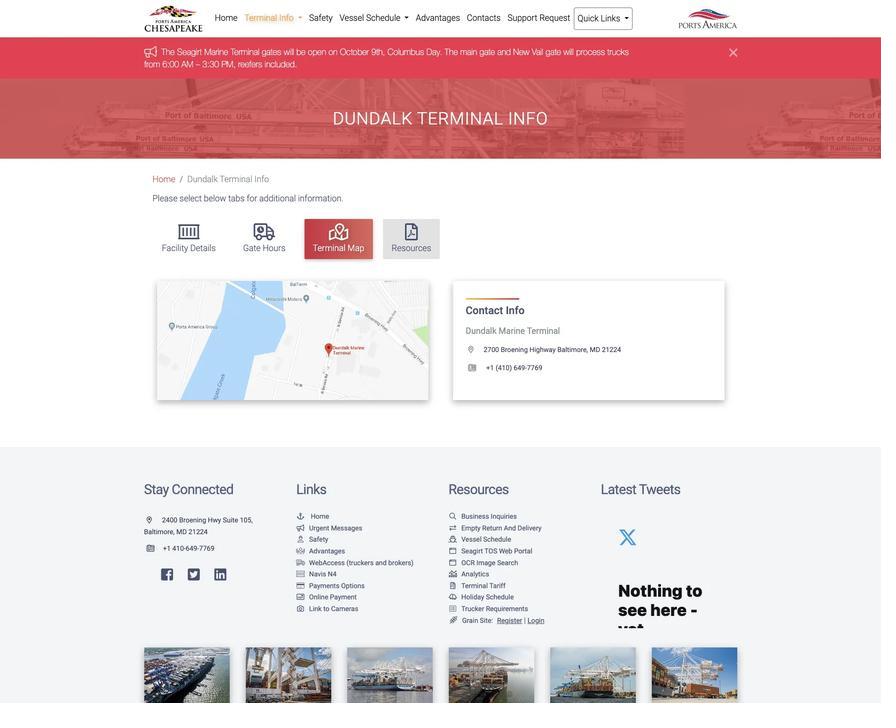 Task type: locate. For each thing, give the bounding box(es) containing it.
2400
[[162, 516, 177, 524]]

safety down urgent
[[309, 536, 328, 544]]

0 horizontal spatial broening
[[179, 516, 206, 524]]

0 horizontal spatial and
[[375, 559, 387, 567]]

anchor image
[[296, 513, 305, 520]]

browser image for seagirt
[[449, 548, 457, 555]]

phone office image inside +1 (410) 649-7769 link
[[468, 365, 485, 372]]

0 horizontal spatial advantages
[[309, 547, 345, 555]]

1 vertical spatial safety
[[309, 536, 328, 544]]

home link
[[211, 7, 241, 29], [153, 174, 175, 184], [296, 512, 329, 520]]

2 vertical spatial home link
[[296, 512, 329, 520]]

1 vertical spatial bullhorn image
[[296, 525, 305, 532]]

webaccess (truckers and brokers) link
[[296, 559, 414, 567]]

vessel schedule
[[340, 13, 403, 23], [461, 536, 511, 544]]

1 horizontal spatial links
[[601, 13, 620, 24]]

ocr image search
[[461, 559, 518, 567]]

vessel schedule link
[[336, 7, 412, 29], [449, 536, 511, 544]]

october
[[340, 47, 369, 57]]

reefers
[[238, 59, 262, 69]]

gate
[[479, 47, 495, 57], [545, 47, 561, 57]]

advantages up the day.
[[416, 13, 460, 23]]

1 horizontal spatial map marker alt image
[[468, 347, 482, 354]]

1 vertical spatial schedule
[[483, 536, 511, 544]]

1 horizontal spatial broening
[[501, 346, 528, 354]]

1 horizontal spatial +1
[[486, 364, 494, 372]]

day.
[[426, 47, 442, 57]]

1 vertical spatial baltimore,
[[144, 528, 175, 536]]

contacts link
[[463, 7, 504, 29]]

phone office image left 410-
[[147, 546, 163, 553]]

home up please
[[153, 174, 175, 184]]

schedule up seagirt tos web portal
[[483, 536, 511, 544]]

links up anchor icon
[[296, 482, 326, 498]]

0 vertical spatial safety
[[309, 13, 333, 23]]

0 vertical spatial broening
[[501, 346, 528, 354]]

broening for 2400
[[179, 516, 206, 524]]

close image
[[729, 46, 737, 59]]

schedule
[[366, 13, 400, 23], [483, 536, 511, 544], [486, 593, 514, 601]]

ocr
[[461, 559, 475, 567]]

3:30
[[202, 59, 219, 69]]

map marker alt image left the 2700
[[468, 347, 482, 354]]

bullhorn image up user hard hat image
[[296, 525, 305, 532]]

contact info
[[466, 304, 525, 317]]

schedule for ship icon
[[483, 536, 511, 544]]

will left process on the right top of the page
[[563, 47, 574, 57]]

vessel
[[340, 13, 364, 23], [461, 536, 482, 544]]

md down 2400
[[176, 528, 187, 536]]

0 vertical spatial baltimore,
[[557, 346, 588, 354]]

0 horizontal spatial will
[[283, 47, 294, 57]]

advantages link up the day.
[[412, 7, 463, 29]]

dundalk
[[333, 108, 413, 129], [187, 174, 218, 184], [466, 326, 497, 336]]

1 horizontal spatial dundalk
[[333, 108, 413, 129]]

advantages
[[416, 13, 460, 23], [309, 547, 345, 555]]

0 horizontal spatial phone office image
[[147, 546, 163, 553]]

1 vertical spatial advantages link
[[296, 547, 345, 555]]

phone office image for +1 410-649-7769
[[147, 546, 163, 553]]

1 horizontal spatial resources
[[449, 482, 509, 498]]

payments
[[309, 582, 339, 590]]

seagirt up am
[[177, 47, 202, 57]]

2 horizontal spatial home link
[[296, 512, 329, 520]]

vessel schedule link down empty
[[449, 536, 511, 544]]

safety up 'open'
[[309, 13, 333, 23]]

schedule up 9th,
[[366, 13, 400, 23]]

1 vertical spatial marine
[[499, 326, 525, 336]]

1 vertical spatial dundalk terminal info
[[187, 174, 269, 184]]

1 browser image from the top
[[449, 548, 457, 555]]

directions image
[[315, 337, 325, 344]]

safety link up 'open'
[[306, 7, 336, 29]]

will left be
[[283, 47, 294, 57]]

safety link down urgent
[[296, 536, 328, 544]]

advantages link up webaccess at the bottom
[[296, 547, 345, 555]]

to
[[323, 605, 329, 613]]

broening inside 2400 broening hwy suite 105, baltimore, md 21224
[[179, 516, 206, 524]]

tab list
[[148, 214, 737, 264]]

empty
[[461, 524, 481, 532]]

process
[[576, 47, 605, 57]]

links right quick
[[601, 13, 620, 24]]

2 gate from the left
[[545, 47, 561, 57]]

vessel schedule up seagirt tos web portal link
[[461, 536, 511, 544]]

0 horizontal spatial vessel schedule
[[340, 13, 403, 23]]

0 vertical spatial schedule
[[366, 13, 400, 23]]

bullhorn image inside the seagirt marine terminal gates will be open on october 9th, columbus day. the main gate and new vail gate will process trucks from 6:00 am – 3:30 pm, reefers included. alert
[[144, 46, 161, 58]]

1 vertical spatial map marker alt image
[[147, 517, 160, 524]]

phone office image inside +1 410-649-7769 link
[[147, 546, 163, 553]]

please select below tabs for additional information.
[[153, 194, 343, 204]]

please
[[153, 194, 177, 204]]

browser image inside ocr image search link
[[449, 560, 457, 567]]

quick links link
[[574, 7, 633, 30]]

vessel schedule link up 9th,
[[336, 7, 412, 29]]

1 horizontal spatial gate
[[545, 47, 561, 57]]

options
[[341, 582, 365, 590]]

1 horizontal spatial advantages
[[416, 13, 460, 23]]

vessel up october
[[340, 13, 364, 23]]

0 horizontal spatial 7769
[[199, 545, 214, 553]]

1 vertical spatial md
[[176, 528, 187, 536]]

bullhorn image inside urgent messages link
[[296, 525, 305, 532]]

broening up +1 (410) 649-7769
[[501, 346, 528, 354]]

1 horizontal spatial dundalk terminal info
[[333, 108, 548, 129]]

0 vertical spatial map marker alt image
[[468, 347, 482, 354]]

0 horizontal spatial gate
[[479, 47, 495, 57]]

1 gate from the left
[[479, 47, 495, 57]]

holiday
[[461, 593, 484, 601]]

649- right (410)
[[514, 364, 527, 372]]

1 horizontal spatial home link
[[211, 7, 241, 29]]

and inside the "the seagirt marine terminal gates will be open on october 9th, columbus day. the main gate and new vail gate will process trucks from 6:00 am – 3:30 pm, reefers included."
[[497, 47, 511, 57]]

2700 broening highway          baltimore, md 21224 link
[[466, 346, 621, 354]]

phone office image
[[468, 365, 485, 372], [147, 546, 163, 553]]

web
[[499, 547, 512, 555]]

2 browser image from the top
[[449, 560, 457, 567]]

md right highway
[[590, 346, 600, 354]]

the up 6:00
[[161, 47, 174, 57]]

broening for 2700
[[501, 346, 528, 354]]

0 vertical spatial 649-
[[514, 364, 527, 372]]

vessel down empty
[[461, 536, 482, 544]]

safety
[[309, 13, 333, 23], [309, 536, 328, 544]]

gate right vail
[[545, 47, 561, 57]]

1 horizontal spatial vessel schedule
[[461, 536, 511, 544]]

tos
[[485, 547, 497, 555]]

+1 left 410-
[[163, 545, 171, 553]]

map marker alt image inside 2400 broening hwy suite 105, baltimore, md 21224 link
[[147, 517, 160, 524]]

safety link for the terminal info link
[[306, 7, 336, 29]]

info
[[279, 13, 294, 23], [508, 108, 548, 129], [254, 174, 269, 184], [506, 304, 525, 317]]

map marker alt image left 2400
[[147, 517, 160, 524]]

1 safety from the top
[[309, 13, 333, 23]]

baltimore, right highway
[[557, 346, 588, 354]]

vail
[[532, 47, 543, 57]]

1 horizontal spatial marine
[[499, 326, 525, 336]]

+1 left (410)
[[486, 364, 494, 372]]

safety link for urgent messages link
[[296, 536, 328, 544]]

bullhorn image up from
[[144, 46, 161, 58]]

md inside 2400 broening hwy suite 105, baltimore, md 21224
[[176, 528, 187, 536]]

search
[[497, 559, 518, 567]]

649-
[[514, 364, 527, 372], [186, 545, 199, 553]]

support
[[508, 13, 537, 23]]

1 vertical spatial 649-
[[186, 545, 199, 553]]

columbus
[[387, 47, 424, 57]]

0 vertical spatial advantages link
[[412, 7, 463, 29]]

the seagirt marine terminal gates will be open on october 9th, columbus day. the main gate and new vail gate will process trucks from 6:00 am – 3:30 pm, reefers included. alert
[[0, 38, 881, 79]]

0 vertical spatial dundalk
[[333, 108, 413, 129]]

2 vertical spatial schedule
[[486, 593, 514, 601]]

1 vertical spatial phone office image
[[147, 546, 163, 553]]

the seagirt marine terminal gates will be open on october 9th, columbus day. the main gate and new vail gate will process trucks from 6:00 am – 3:30 pm, reefers included.
[[144, 47, 629, 69]]

7769 down 2400 broening hwy suite 105, baltimore, md 21224 link
[[199, 545, 214, 553]]

0 vertical spatial +1
[[486, 364, 494, 372]]

0 vertical spatial vessel schedule link
[[336, 7, 412, 29]]

1 vertical spatial vessel schedule link
[[449, 536, 511, 544]]

link
[[309, 605, 322, 613]]

649- for (410)
[[514, 364, 527, 372]]

0 vertical spatial home
[[215, 13, 238, 23]]

1 vertical spatial browser image
[[449, 560, 457, 567]]

0 horizontal spatial seagirt
[[177, 47, 202, 57]]

2400 broening hwy suite 105, baltimore, md 21224 link
[[144, 516, 253, 536]]

2 will from the left
[[563, 47, 574, 57]]

0 horizontal spatial advantages link
[[296, 547, 345, 555]]

map marker alt image for 2700 broening highway          baltimore, md 21224 link
[[468, 347, 482, 354]]

stay connected
[[144, 482, 233, 498]]

0 horizontal spatial bullhorn image
[[144, 46, 161, 58]]

info inside the terminal info link
[[279, 13, 294, 23]]

1 horizontal spatial home
[[215, 13, 238, 23]]

baltimore, down 2400
[[144, 528, 175, 536]]

1 vertical spatial and
[[375, 559, 387, 567]]

0 horizontal spatial home link
[[153, 174, 175, 184]]

md
[[590, 346, 600, 354], [176, 528, 187, 536]]

return
[[482, 524, 502, 532]]

0 horizontal spatial map marker alt image
[[147, 517, 160, 524]]

0 vertical spatial safety link
[[306, 7, 336, 29]]

latest
[[601, 482, 636, 498]]

0 vertical spatial bullhorn image
[[144, 46, 161, 58]]

vessel schedule up 9th,
[[340, 13, 403, 23]]

1 vertical spatial safety link
[[296, 536, 328, 544]]

home link up urgent
[[296, 512, 329, 520]]

0 horizontal spatial 21224
[[188, 528, 208, 536]]

1 horizontal spatial the
[[444, 47, 458, 57]]

the right the day.
[[444, 47, 458, 57]]

contact
[[466, 304, 503, 317]]

0 vertical spatial home link
[[211, 7, 241, 29]]

marine up "3:30"
[[204, 47, 228, 57]]

and left the brokers)
[[375, 559, 387, 567]]

safety link
[[306, 7, 336, 29], [296, 536, 328, 544]]

1 vertical spatial 21224
[[188, 528, 208, 536]]

1 horizontal spatial phone office image
[[468, 365, 485, 372]]

7769
[[527, 364, 542, 372], [199, 545, 214, 553]]

+1
[[486, 364, 494, 372], [163, 545, 171, 553]]

payment
[[330, 593, 357, 601]]

image
[[476, 559, 495, 567]]

0 horizontal spatial the
[[161, 47, 174, 57]]

file invoice image
[[449, 583, 457, 590]]

request
[[539, 13, 570, 23]]

1 horizontal spatial will
[[563, 47, 574, 57]]

urgent messages link
[[296, 524, 362, 532]]

+1 (410) 649-7769 link
[[466, 364, 542, 372]]

schedule for bells icon
[[486, 593, 514, 601]]

0 vertical spatial seagirt
[[177, 47, 202, 57]]

1 vertical spatial home
[[153, 174, 175, 184]]

1 horizontal spatial 21224
[[602, 346, 621, 354]]

9th,
[[371, 47, 385, 57]]

browser image
[[449, 548, 457, 555], [449, 560, 457, 567]]

0 horizontal spatial baltimore,
[[144, 528, 175, 536]]

analytics
[[461, 570, 489, 578]]

105,
[[240, 516, 253, 524]]

1 horizontal spatial seagirt
[[461, 547, 483, 555]]

schedule down tariff
[[486, 593, 514, 601]]

0 horizontal spatial resources
[[392, 243, 431, 253]]

0 horizontal spatial dundalk terminal info
[[187, 174, 269, 184]]

marine down 'contact info'
[[499, 326, 525, 336]]

seagirt up ocr
[[461, 547, 483, 555]]

links
[[601, 13, 620, 24], [296, 482, 326, 498]]

gates
[[262, 47, 281, 57]]

container storage image
[[296, 571, 305, 578]]

on
[[328, 47, 337, 57]]

truck container image
[[296, 560, 305, 567]]

0 horizontal spatial md
[[176, 528, 187, 536]]

bullhorn image
[[144, 46, 161, 58], [296, 525, 305, 532]]

tab list containing facility details
[[148, 214, 737, 264]]

2 vertical spatial dundalk
[[466, 326, 497, 336]]

advantages up webaccess at the bottom
[[309, 547, 345, 555]]

map marker alt image
[[468, 347, 482, 354], [147, 517, 160, 524]]

terminal info link
[[241, 7, 306, 29]]

the
[[161, 47, 174, 57], [444, 47, 458, 57]]

home link up please
[[153, 174, 175, 184]]

browser image inside seagirt tos web portal link
[[449, 548, 457, 555]]

0 vertical spatial and
[[497, 47, 511, 57]]

0 horizontal spatial vessel
[[340, 13, 364, 23]]

gate right main
[[479, 47, 495, 57]]

1 vertical spatial +1
[[163, 545, 171, 553]]

support request link
[[504, 7, 574, 29]]

home link left terminal info
[[211, 7, 241, 29]]

broening left hwy
[[179, 516, 206, 524]]

map marker alt image inside 2700 broening highway          baltimore, md 21224 link
[[468, 347, 482, 354]]

site:
[[480, 616, 493, 624]]

map marker alt image for 2400 broening hwy suite 105, baltimore, md 21224 link
[[147, 517, 160, 524]]

online
[[309, 593, 328, 601]]

marine
[[204, 47, 228, 57], [499, 326, 525, 336]]

0 vertical spatial links
[[601, 13, 620, 24]]

linkedin image
[[214, 568, 226, 582]]

hours
[[263, 243, 285, 253]]

1 vertical spatial 7769
[[199, 545, 214, 553]]

0 horizontal spatial dundalk
[[187, 174, 218, 184]]

pm,
[[221, 59, 235, 69]]

browser image down ship icon
[[449, 548, 457, 555]]

+1 (410) 649-7769
[[485, 364, 542, 372]]

home up urgent
[[311, 512, 329, 520]]

link to cameras link
[[296, 605, 358, 613]]

browser image up analytics 'icon' at the right bottom of the page
[[449, 560, 457, 567]]

0 horizontal spatial 649-
[[186, 545, 199, 553]]

649- down 2400 broening hwy suite 105, baltimore, md 21224 link
[[186, 545, 199, 553]]

dundalk terminal info
[[333, 108, 548, 129], [187, 174, 269, 184]]

facebook square image
[[161, 568, 173, 582]]

phone office image down the 2700
[[468, 365, 485, 372]]

credit card image
[[296, 583, 305, 590]]

1 horizontal spatial and
[[497, 47, 511, 57]]

twitter square image
[[188, 568, 200, 582]]

7769 down highway
[[527, 364, 542, 372]]

seagirt tos web portal link
[[449, 547, 532, 555]]

7769 for +1 (410) 649-7769
[[527, 364, 542, 372]]

and left new
[[497, 47, 511, 57]]

main
[[460, 47, 477, 57]]

contacts
[[467, 13, 501, 23]]

1 horizontal spatial bullhorn image
[[296, 525, 305, 532]]

home left terminal info
[[215, 13, 238, 23]]

connected
[[172, 482, 233, 498]]

0 vertical spatial vessel schedule
[[340, 13, 403, 23]]



Task type: describe. For each thing, give the bounding box(es) containing it.
be
[[296, 47, 305, 57]]

terminal inside the "the seagirt marine terminal gates will be open on october 9th, columbus day. the main gate and new vail gate will process trucks from 6:00 am – 3:30 pm, reefers included."
[[230, 47, 259, 57]]

0 vertical spatial dundalk terminal info
[[333, 108, 548, 129]]

0 horizontal spatial links
[[296, 482, 326, 498]]

get
[[260, 337, 273, 345]]

tweets
[[639, 482, 680, 498]]

below
[[204, 194, 226, 204]]

am
[[181, 59, 193, 69]]

login
[[528, 616, 544, 624]]

get directions
[[260, 337, 315, 345]]

webaccess (truckers and brokers)
[[309, 559, 414, 567]]

user hard hat image
[[296, 537, 305, 543]]

wheat image
[[449, 616, 458, 624]]

analytics image
[[449, 571, 457, 578]]

1 horizontal spatial advantages link
[[412, 7, 463, 29]]

facility details link
[[153, 219, 224, 259]]

2 vertical spatial home
[[311, 512, 329, 520]]

grain site: register | login
[[462, 616, 544, 625]]

resources inside 'link'
[[392, 243, 431, 253]]

ship image
[[449, 537, 457, 543]]

details
[[190, 243, 216, 253]]

1 vertical spatial advantages
[[309, 547, 345, 555]]

inquiries
[[491, 512, 517, 520]]

urgent
[[309, 524, 329, 532]]

7769 for +1 410-649-7769
[[199, 545, 214, 553]]

open
[[308, 47, 326, 57]]

2 horizontal spatial dundalk
[[466, 326, 497, 336]]

baltimore, inside 2400 broening hwy suite 105, baltimore, md 21224
[[144, 528, 175, 536]]

1 horizontal spatial vessel schedule link
[[449, 536, 511, 544]]

(410)
[[496, 364, 512, 372]]

information.
[[298, 194, 343, 204]]

1 vertical spatial resources
[[449, 482, 509, 498]]

suite
[[223, 516, 238, 524]]

new
[[513, 47, 529, 57]]

0 vertical spatial vessel
[[340, 13, 364, 23]]

empty return and delivery link
[[449, 524, 542, 532]]

terminal tariff link
[[449, 582, 506, 590]]

empty return and delivery
[[461, 524, 542, 532]]

exchange image
[[449, 525, 457, 532]]

1 vertical spatial dundalk
[[187, 174, 218, 184]]

terminal tariff
[[461, 582, 506, 590]]

1 horizontal spatial md
[[590, 346, 600, 354]]

0 vertical spatial advantages
[[416, 13, 460, 23]]

credit card front image
[[296, 594, 305, 601]]

search image
[[449, 513, 457, 520]]

from
[[144, 59, 160, 69]]

highway
[[530, 346, 556, 354]]

terminal info
[[244, 13, 296, 23]]

and
[[504, 524, 516, 532]]

latest tweets
[[601, 482, 680, 498]]

seagirt inside the "the seagirt marine terminal gates will be open on october 9th, columbus day. the main gate and new vail gate will process trucks from 6:00 am – 3:30 pm, reefers included."
[[177, 47, 202, 57]]

browser image for ocr
[[449, 560, 457, 567]]

gate hours
[[243, 243, 285, 253]]

2 the from the left
[[444, 47, 458, 57]]

0 horizontal spatial vessel schedule link
[[336, 7, 412, 29]]

hwy
[[208, 516, 221, 524]]

gate
[[243, 243, 261, 253]]

tariff
[[489, 582, 506, 590]]

stay
[[144, 482, 169, 498]]

facility
[[162, 243, 188, 253]]

holiday schedule
[[461, 593, 514, 601]]

trucker requirements
[[461, 605, 528, 613]]

quick
[[578, 13, 599, 24]]

list alt image
[[449, 606, 457, 613]]

map
[[348, 243, 364, 253]]

terminal map link
[[304, 219, 373, 259]]

+1 410-649-7769
[[163, 545, 214, 553]]

delivery
[[518, 524, 542, 532]]

21224 inside 2400 broening hwy suite 105, baltimore, md 21224
[[188, 528, 208, 536]]

online payment
[[309, 593, 357, 601]]

facility details
[[162, 243, 216, 253]]

requirements
[[486, 605, 528, 613]]

navis
[[309, 570, 326, 578]]

bells image
[[449, 594, 457, 601]]

+1 for +1 410-649-7769
[[163, 545, 171, 553]]

terminal inside the terminal info link
[[244, 13, 277, 23]]

select
[[180, 194, 202, 204]]

home link for the terminal info link
[[211, 7, 241, 29]]

navis n4
[[309, 570, 337, 578]]

webaccess
[[309, 559, 345, 567]]

trucker requirements link
[[449, 605, 528, 613]]

for
[[247, 194, 257, 204]]

1 vertical spatial seagirt
[[461, 547, 483, 555]]

navis n4 link
[[296, 570, 337, 578]]

0 horizontal spatial home
[[153, 174, 175, 184]]

1 horizontal spatial baltimore,
[[557, 346, 588, 354]]

grain
[[462, 616, 478, 624]]

ocr image search link
[[449, 559, 518, 567]]

0 vertical spatial 21224
[[602, 346, 621, 354]]

n4
[[328, 570, 337, 578]]

trucker
[[461, 605, 484, 613]]

–
[[195, 59, 200, 69]]

get directions link
[[242, 328, 343, 353]]

brokers)
[[388, 559, 414, 567]]

2400 broening hwy suite 105, baltimore, md 21224
[[144, 516, 253, 536]]

home link for urgent messages link
[[296, 512, 329, 520]]

1 the from the left
[[161, 47, 174, 57]]

phone office image for +1 (410) 649-7769
[[468, 365, 485, 372]]

gate hours link
[[235, 219, 294, 259]]

marine inside the "the seagirt marine terminal gates will be open on october 9th, columbus day. the main gate and new vail gate will process trucks from 6:00 am – 3:30 pm, reefers included."
[[204, 47, 228, 57]]

2700 broening highway          baltimore, md 21224
[[482, 346, 621, 354]]

2700
[[484, 346, 499, 354]]

+1 for +1 (410) 649-7769
[[486, 364, 494, 372]]

included.
[[264, 59, 297, 69]]

terminal map
[[313, 243, 364, 253]]

1 will from the left
[[283, 47, 294, 57]]

410-
[[172, 545, 186, 553]]

1 vertical spatial vessel
[[461, 536, 482, 544]]

1 vertical spatial home link
[[153, 174, 175, 184]]

terminal inside terminal map link
[[313, 243, 345, 253]]

1 vertical spatial vessel schedule
[[461, 536, 511, 544]]

hand receiving image
[[296, 548, 305, 555]]

2 safety from the top
[[309, 536, 328, 544]]

649- for 410-
[[186, 545, 199, 553]]

payments options
[[309, 582, 365, 590]]

camera image
[[296, 606, 305, 613]]

|
[[524, 616, 526, 625]]

urgent messages
[[309, 524, 362, 532]]



Task type: vqa. For each thing, say whether or not it's contained in the screenshot.
2700 Broening Highway          Baltimore, MD 21224
yes



